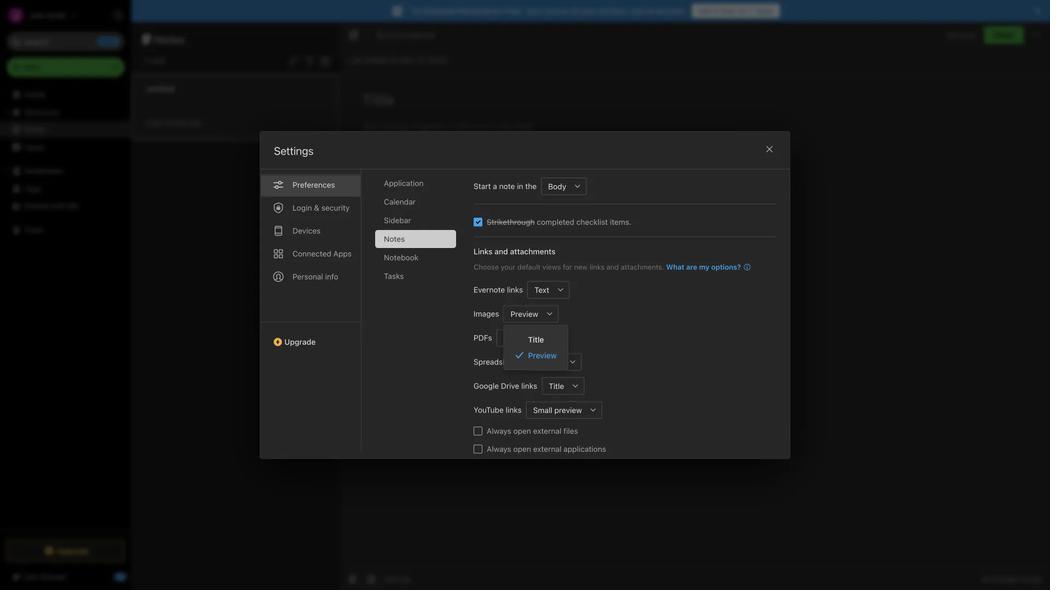 Task type: locate. For each thing, give the bounding box(es) containing it.
1 vertical spatial your
[[501, 263, 516, 271]]

open up always open external applications
[[514, 427, 531, 436]]

tree
[[0, 86, 131, 531]]

and
[[495, 247, 508, 256], [607, 263, 619, 271]]

in
[[517, 182, 523, 191]]

default
[[518, 263, 541, 271]]

1 vertical spatial notebook
[[384, 253, 419, 262]]

Choose default view option for YouTube links field
[[526, 402, 602, 419]]

1 vertical spatial and
[[607, 263, 619, 271]]

0 vertical spatial personal
[[459, 6, 490, 15]]

note right 1 at the top left
[[150, 56, 166, 65]]

1 external from the top
[[533, 427, 562, 436]]

minutes
[[164, 119, 188, 127]]

settings inside tooltip
[[138, 11, 166, 19]]

1 vertical spatial always
[[487, 445, 511, 454]]

1 horizontal spatial and
[[607, 263, 619, 271]]

personal down "connected"
[[293, 272, 323, 281]]

for left 7
[[737, 6, 748, 15]]

2 always from the top
[[487, 445, 511, 454]]

always for always open external applications
[[487, 445, 511, 454]]

0 vertical spatial note
[[150, 56, 166, 65]]

1 vertical spatial external
[[533, 445, 562, 454]]

links and attachments
[[474, 247, 556, 256]]

0 vertical spatial always
[[487, 427, 511, 436]]

open
[[514, 427, 531, 436], [514, 445, 531, 454]]

Search text field
[[14, 32, 117, 51]]

settings
[[138, 11, 166, 19], [274, 144, 314, 157]]

2 external from the top
[[533, 445, 562, 454]]

0 vertical spatial upgrade
[[284, 338, 316, 347]]

title
[[528, 336, 544, 345], [549, 382, 564, 391]]

Select303 checkbox
[[474, 218, 483, 227]]

tasks inside tab
[[384, 272, 404, 281]]

items.
[[610, 218, 632, 227]]

0 horizontal spatial personal
[[293, 272, 323, 281]]

info
[[325, 272, 338, 281]]

completed
[[537, 218, 575, 227]]

external down always open external files
[[533, 445, 562, 454]]

tab list containing application
[[375, 175, 465, 453]]

0 horizontal spatial notes
[[24, 125, 45, 134]]

login & security
[[293, 204, 350, 213]]

edited
[[366, 56, 388, 65]]

connected
[[293, 249, 331, 259]]

1 vertical spatial evernote
[[474, 286, 505, 295]]

preview button
[[504, 306, 541, 323]]

1 vertical spatial notes
[[24, 125, 45, 134]]

tab list for application
[[260, 164, 362, 453]]

tab list containing preferences
[[260, 164, 362, 453]]

0 horizontal spatial tasks
[[24, 143, 44, 152]]

notes down sidebar
[[384, 235, 405, 244]]

1 vertical spatial note
[[499, 182, 515, 191]]

settings right settings image
[[138, 11, 166, 19]]

strikethrough completed checklist items.
[[487, 218, 632, 227]]

tags
[[25, 184, 41, 193]]

1 always from the top
[[487, 427, 511, 436]]

1 horizontal spatial upgrade
[[284, 338, 316, 347]]

title button
[[542, 378, 567, 395]]

2 vertical spatial notes
[[384, 235, 405, 244]]

settings up preferences
[[274, 144, 314, 157]]

1 vertical spatial open
[[514, 445, 531, 454]]

a few minutes ago
[[146, 119, 202, 127]]

first notebook button
[[373, 27, 439, 43]]

0 vertical spatial a
[[146, 119, 149, 127]]

tab list
[[260, 164, 362, 453], [375, 175, 465, 453]]

notes tab
[[375, 230, 456, 248]]

Choose default view option for Images field
[[504, 306, 559, 323]]

1 horizontal spatial personal
[[459, 6, 490, 15]]

first
[[387, 31, 401, 39]]

youtube links
[[474, 406, 522, 415]]

1 vertical spatial title
[[549, 382, 564, 391]]

external up always open external applications
[[533, 427, 562, 436]]

for inside "get it free for 7 days" button
[[737, 6, 748, 15]]

notebook down 'notes' tab
[[384, 253, 419, 262]]

saved
[[1022, 576, 1042, 584]]

anytime.
[[657, 6, 687, 15]]

notebook down try
[[403, 31, 436, 39]]

Choose default view option for PDFs field
[[497, 330, 565, 347]]

sidebar tab
[[375, 212, 456, 230]]

body
[[548, 182, 566, 191]]

1 horizontal spatial tab list
[[375, 175, 465, 453]]

open down always open external files
[[514, 445, 531, 454]]

links left "text" button
[[507, 286, 523, 295]]

preview up choose default view option for pdfs "image" at the bottom of page
[[511, 310, 539, 319]]

1 horizontal spatial a
[[493, 182, 497, 191]]

1
[[144, 56, 148, 65]]

2 open from the top
[[514, 445, 531, 454]]

1 vertical spatial preview
[[528, 351, 557, 360]]

note
[[150, 56, 166, 65], [499, 182, 515, 191]]

small preview button
[[526, 402, 585, 419]]

and right links
[[495, 247, 508, 256]]

evernote right try
[[424, 6, 457, 15]]

0 vertical spatial evernote
[[424, 6, 457, 15]]

tasks inside button
[[24, 143, 44, 152]]

are
[[686, 263, 697, 271]]

Always open external applications checkbox
[[474, 445, 483, 454]]

cancel
[[630, 6, 655, 15]]

home link
[[0, 86, 131, 103]]

1 horizontal spatial tasks
[[384, 272, 404, 281]]

my
[[699, 263, 710, 271]]

login
[[293, 204, 312, 213]]

last edited on nov 17, 2023
[[349, 56, 447, 65]]

add tag image
[[365, 573, 378, 586]]

all changes saved
[[982, 576, 1042, 584]]

untitled
[[146, 85, 174, 94]]

shared with me
[[24, 202, 79, 211]]

2 horizontal spatial notes
[[384, 235, 405, 244]]

new button
[[7, 57, 125, 77]]

0 horizontal spatial tab list
[[260, 164, 362, 453]]

shortcuts button
[[0, 103, 131, 121]]

1 open from the top
[[514, 427, 531, 436]]

0 horizontal spatial note
[[150, 56, 166, 65]]

your right all
[[581, 6, 597, 15]]

preview
[[555, 406, 582, 415]]

and left attachments.
[[607, 263, 619, 271]]

links right drive
[[522, 382, 537, 391]]

preview
[[511, 310, 539, 319], [528, 351, 557, 360]]

upgrade for top the upgrade popup button
[[284, 338, 316, 347]]

1 vertical spatial upgrade button
[[7, 541, 125, 562]]

0 horizontal spatial evernote
[[424, 6, 457, 15]]

None search field
[[14, 32, 117, 51]]

0 horizontal spatial for
[[492, 6, 502, 15]]

title inside title button
[[549, 382, 564, 391]]

for for free:
[[492, 6, 502, 15]]

notebook
[[403, 31, 436, 39], [384, 253, 419, 262]]

for left 'new'
[[563, 263, 572, 271]]

preview inside preview link
[[528, 351, 557, 360]]

0 horizontal spatial and
[[495, 247, 508, 256]]

personal left the free:
[[459, 6, 490, 15]]

0 vertical spatial settings
[[138, 11, 166, 19]]

a
[[146, 119, 149, 127], [493, 182, 497, 191]]

all
[[982, 576, 990, 584]]

0 horizontal spatial title
[[528, 336, 544, 345]]

upgrade
[[284, 338, 316, 347], [57, 547, 89, 556]]

external for files
[[533, 427, 562, 436]]

0 vertical spatial tasks
[[24, 143, 44, 152]]

links right 'new'
[[590, 263, 605, 271]]

evernote down choose
[[474, 286, 505, 295]]

0 vertical spatial external
[[533, 427, 562, 436]]

tasks button
[[0, 138, 131, 156]]

title up preview link
[[528, 336, 544, 345]]

for left the free:
[[492, 6, 502, 15]]

external
[[533, 427, 562, 436], [533, 445, 562, 454]]

what are my options?
[[666, 263, 741, 271]]

7
[[750, 6, 754, 15]]

title up small preview button
[[549, 382, 564, 391]]

links
[[474, 247, 493, 256]]

notes up 1 note
[[155, 33, 185, 46]]

first notebook
[[387, 31, 436, 39]]

me
[[68, 202, 79, 211]]

always right always open external files "checkbox"
[[487, 427, 511, 436]]

your down links and attachments
[[501, 263, 516, 271]]

0 vertical spatial preview
[[511, 310, 539, 319]]

apps
[[334, 249, 352, 259]]

body button
[[541, 178, 569, 195]]

1 horizontal spatial title
[[549, 382, 564, 391]]

Choose default view option for Google Drive links field
[[542, 378, 585, 395]]

your
[[581, 6, 597, 15], [501, 263, 516, 271]]

0 horizontal spatial settings
[[138, 11, 166, 19]]

0 vertical spatial notebook
[[403, 31, 436, 39]]

youtube
[[474, 406, 504, 415]]

0 vertical spatial open
[[514, 427, 531, 436]]

notes
[[155, 33, 185, 46], [24, 125, 45, 134], [384, 235, 405, 244]]

notebooks
[[25, 167, 63, 176]]

external for applications
[[533, 445, 562, 454]]

notes down the shortcuts
[[24, 125, 45, 134]]

personal
[[459, 6, 490, 15], [293, 272, 323, 281]]

trash
[[24, 226, 44, 235]]

preview down title link
[[528, 351, 557, 360]]

notebooks link
[[0, 162, 131, 180]]

2 horizontal spatial for
[[737, 6, 748, 15]]

Start a new note in the body or title. field
[[541, 178, 587, 195]]

1 vertical spatial tasks
[[384, 272, 404, 281]]

upgrade inside 'tab list'
[[284, 338, 316, 347]]

1 vertical spatial a
[[493, 182, 497, 191]]

settings tooltip
[[121, 4, 175, 26]]

text
[[535, 286, 549, 295]]

1 vertical spatial upgrade
[[57, 547, 89, 556]]

calendar
[[384, 198, 416, 207]]

always open external files
[[487, 427, 578, 436]]

preview link
[[504, 348, 568, 364]]

1 horizontal spatial notes
[[155, 33, 185, 46]]

options?
[[712, 263, 741, 271]]

Choose default view option for Evernote links field
[[528, 281, 570, 299]]

what
[[666, 263, 685, 271]]

always for always open external files
[[487, 427, 511, 436]]

links
[[590, 263, 605, 271], [507, 286, 523, 295], [522, 382, 537, 391], [506, 406, 522, 415]]

tasks
[[24, 143, 44, 152], [384, 272, 404, 281]]

always right always open external applications checkbox
[[487, 445, 511, 454]]

0 vertical spatial title
[[528, 336, 544, 345]]

&
[[314, 204, 319, 213]]

0 horizontal spatial upgrade
[[57, 547, 89, 556]]

tab list for start a note in the
[[375, 175, 465, 453]]

a right start
[[493, 182, 497, 191]]

tasks up notebooks on the top of page
[[24, 143, 44, 152]]

1 horizontal spatial evernote
[[474, 286, 505, 295]]

1 horizontal spatial upgrade button
[[260, 322, 361, 351]]

tasks down notebook tab
[[384, 272, 404, 281]]

expand notebooks image
[[3, 167, 11, 176]]

1 vertical spatial personal
[[293, 272, 323, 281]]

preview inside preview button
[[511, 310, 539, 319]]

choose
[[474, 263, 499, 271]]

0 vertical spatial your
[[581, 6, 597, 15]]

a left few
[[146, 119, 149, 127]]

0 horizontal spatial your
[[501, 263, 516, 271]]

1 vertical spatial settings
[[274, 144, 314, 157]]

0 vertical spatial notes
[[155, 33, 185, 46]]

note left in
[[499, 182, 515, 191]]



Task type: describe. For each thing, give the bounding box(es) containing it.
preferences
[[293, 181, 335, 190]]

tree containing home
[[0, 86, 131, 531]]

notes link
[[0, 121, 131, 138]]

start
[[474, 182, 491, 191]]

only
[[946, 31, 962, 39]]

google drive links
[[474, 382, 537, 391]]

1 note
[[144, 56, 166, 65]]

always open external applications
[[487, 445, 606, 454]]

note window element
[[340, 22, 1050, 591]]

0 horizontal spatial a
[[146, 119, 149, 127]]

files
[[564, 427, 578, 436]]

get it free for 7 days
[[699, 6, 774, 15]]

notebook tab
[[375, 249, 456, 267]]

across
[[546, 6, 569, 15]]

checklist
[[577, 218, 608, 227]]

free
[[721, 6, 735, 15]]

0 vertical spatial upgrade button
[[260, 322, 361, 351]]

small preview
[[533, 406, 582, 415]]

all
[[571, 6, 579, 15]]

notes inside tree
[[24, 125, 45, 134]]

upgrade for left the upgrade popup button
[[57, 547, 89, 556]]

text button
[[528, 281, 552, 299]]

get it free for 7 days button
[[692, 4, 780, 18]]

2023
[[428, 56, 447, 65]]

notebook inside "button"
[[403, 31, 436, 39]]

for for 7
[[737, 6, 748, 15]]

days
[[756, 6, 774, 15]]

choose default view option for pdfs image
[[497, 330, 565, 347]]

nov
[[401, 56, 415, 65]]

connected apps
[[293, 249, 352, 259]]

1 horizontal spatial for
[[563, 263, 572, 271]]

shared
[[24, 202, 49, 211]]

title inside title link
[[528, 336, 544, 345]]

ago
[[190, 119, 202, 127]]

devices.
[[599, 6, 628, 15]]

choose your default views for new links and attachments.
[[474, 263, 664, 271]]

applications
[[564, 445, 606, 454]]

share
[[993, 30, 1015, 39]]

few
[[151, 119, 162, 127]]

trash link
[[0, 222, 131, 239]]

links down drive
[[506, 406, 522, 415]]

dropdown list menu
[[504, 332, 568, 364]]

0 horizontal spatial upgrade button
[[7, 541, 125, 562]]

add a reminder image
[[346, 573, 359, 586]]

pdfs
[[474, 334, 492, 343]]

shortcuts
[[25, 108, 59, 117]]

free:
[[504, 6, 523, 15]]

new
[[24, 63, 40, 72]]

open for always open external files
[[514, 427, 531, 436]]

home
[[24, 90, 45, 99]]

on
[[390, 56, 399, 65]]

spreadsheets
[[474, 358, 522, 367]]

share button
[[984, 26, 1024, 44]]

title link
[[504, 332, 568, 348]]

notes inside tab
[[384, 235, 405, 244]]

images
[[474, 310, 499, 319]]

google
[[474, 382, 499, 391]]

try evernote personal for free: sync across all your devices. cancel anytime.
[[411, 6, 687, 15]]

Always open external files checkbox
[[474, 427, 483, 436]]

tags button
[[0, 180, 131, 198]]

application tab
[[375, 175, 456, 193]]

with
[[51, 202, 66, 211]]

0 vertical spatial and
[[495, 247, 508, 256]]

shared with me link
[[0, 198, 131, 215]]

devices
[[293, 227, 321, 236]]

you
[[963, 31, 975, 39]]

the
[[525, 182, 537, 191]]

security
[[322, 204, 350, 213]]

tasks tab
[[375, 268, 456, 286]]

1 horizontal spatial note
[[499, 182, 515, 191]]

attachments.
[[621, 263, 664, 271]]

strikethrough
[[487, 218, 535, 227]]

17,
[[417, 56, 426, 65]]

small
[[533, 406, 553, 415]]

1 horizontal spatial settings
[[274, 144, 314, 157]]

open for always open external applications
[[514, 445, 531, 454]]

evernote links
[[474, 286, 523, 295]]

Choose default view option for Spreadsheets field
[[527, 354, 582, 371]]

it
[[714, 6, 719, 15]]

1 horizontal spatial your
[[581, 6, 597, 15]]

try
[[411, 6, 422, 15]]

personal info
[[293, 272, 338, 281]]

sidebar
[[384, 216, 411, 225]]

close image
[[763, 143, 776, 156]]

calendar tab
[[375, 193, 456, 211]]

settings image
[[112, 9, 125, 22]]

last
[[349, 56, 364, 65]]

Note Editor text field
[[340, 74, 1050, 568]]

expand note image
[[347, 28, 361, 42]]

changes
[[992, 576, 1020, 584]]

get
[[699, 6, 712, 15]]

new
[[574, 263, 588, 271]]

notebook inside tab
[[384, 253, 419, 262]]



Task type: vqa. For each thing, say whether or not it's contained in the screenshot.


